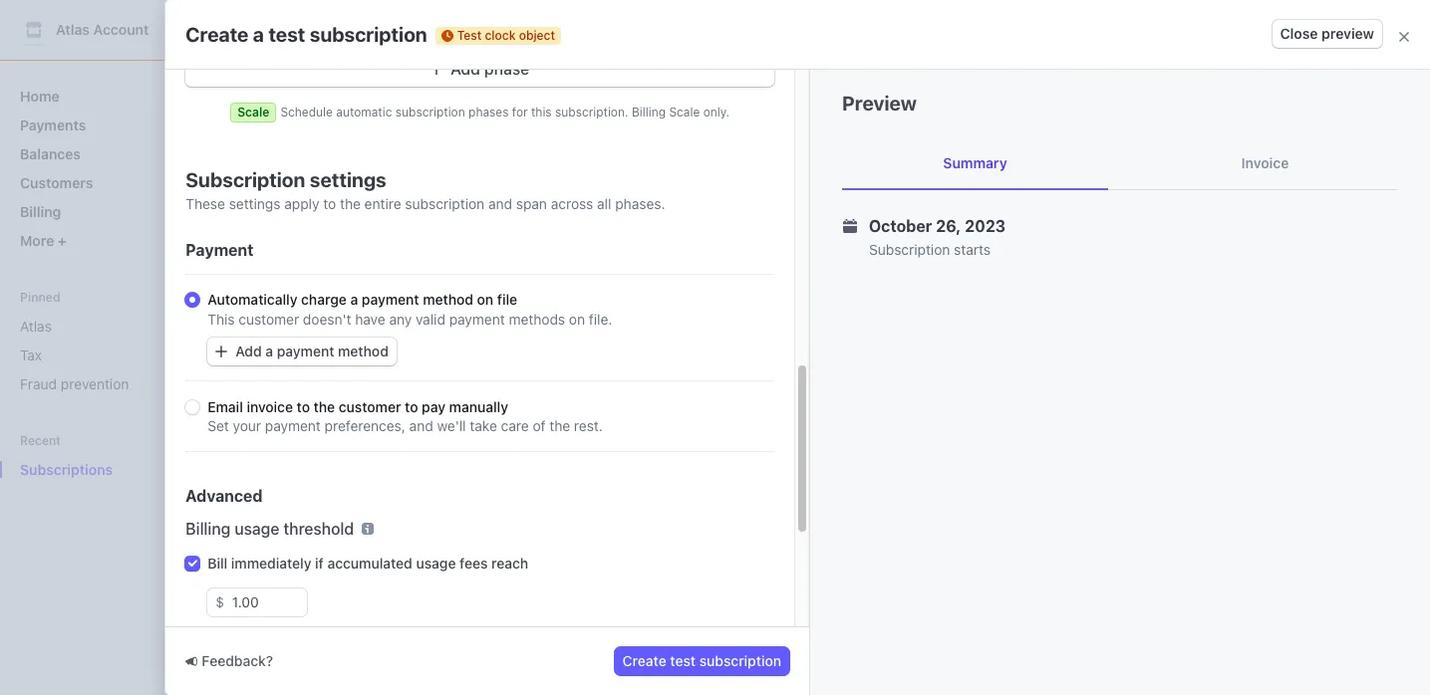 Task type: describe. For each thing, give the bounding box(es) containing it.
summary link
[[842, 138, 1109, 189]]

clock for object
[[485, 27, 516, 42]]

fraud
[[20, 376, 57, 393]]

0 horizontal spatial october
[[440, 316, 503, 334]]

invoice
[[1242, 155, 1290, 171]]

customers
[[20, 174, 93, 191]]

doesn't
[[303, 311, 351, 328]]

to inside subscription settings these settings apply to the entire subscription and span across all phases.
[[323, 195, 336, 212]]

26, inside october 26, 2023 subscription starts
[[936, 217, 961, 235]]

1 vertical spatial objects
[[303, 416, 350, 433]]

and for subscription settings
[[488, 195, 512, 212]]

preview
[[1322, 25, 1375, 42]]

Search search field
[[247, 11, 810, 48]]

charge
[[301, 291, 347, 308]]

object
[[519, 27, 555, 42]]

add phase
[[451, 60, 529, 78]]

this
[[208, 311, 235, 328]]

recent navigation links element
[[0, 433, 219, 487]]

subscription settings these settings apply to the entire subscription and span across all phases.
[[186, 168, 666, 212]]

to left pay
[[405, 399, 418, 416]]

these for subscription settings
[[186, 195, 225, 212]]

svg image for add a payment method
[[216, 346, 228, 358]]

invoice link
[[1133, 138, 1399, 189]]

this customer doesn't have any valid payment methods on file.
[[208, 311, 612, 328]]

immediately
[[231, 555, 312, 572]]

home
[[20, 88, 59, 105]]

automatically charge a payment method on file
[[208, 291, 518, 308]]

customers link
[[12, 166, 203, 199]]

feedback? button
[[186, 652, 273, 672]]

add a payment method
[[236, 343, 389, 360]]

2 vertical spatial on
[[569, 311, 585, 328]]

30
[[382, 224, 400, 241]]

tied
[[378, 416, 402, 433]]

atlas link
[[12, 310, 203, 343]]

test data
[[687, 62, 744, 74]]

rest.
[[574, 418, 603, 435]]

add for add a payment method
[[236, 343, 262, 360]]

0 horizontal spatial customer
[[239, 311, 299, 328]]

apply
[[284, 195, 320, 212]]

the clock time is october 26, 2023 at 5:00 am
[[307, 316, 666, 334]]

1 scale from the left
[[237, 105, 270, 120]]

atlas for atlas
[[20, 318, 52, 335]]

is
[[423, 316, 436, 334]]

5:00
[[600, 316, 637, 334]]

balances
[[20, 146, 81, 163]]

recent
[[20, 434, 61, 449]]

preview
[[842, 92, 917, 115]]

care
[[501, 418, 529, 435]]

create test subscription
[[623, 653, 782, 670]]

a for payment
[[266, 343, 273, 360]]

more
[[20, 232, 58, 249]]

phases
[[469, 105, 509, 120]]

simulation
[[1260, 142, 1328, 159]]

starts
[[954, 241, 991, 258]]

threshold
[[284, 520, 354, 538]]

clock for time
[[340, 316, 382, 334]]

file.
[[589, 311, 612, 328]]

create test subscription button
[[615, 648, 790, 676]]

core navigation links element
[[12, 80, 203, 257]]

close
[[1281, 25, 1318, 42]]

the inside subscription settings these settings apply to the entire subscription and span across all phases.
[[340, 195, 361, 212]]

payments link
[[12, 109, 203, 142]]

for
[[512, 105, 528, 120]]

finish simulation
[[1218, 142, 1328, 159]]

more button
[[12, 224, 203, 257]]

payment up any
[[362, 291, 419, 308]]

add for add phase
[[451, 60, 481, 78]]

test clock object
[[457, 27, 555, 42]]

test clocks link
[[259, 105, 334, 122]]

entire
[[365, 195, 401, 212]]

this inside clock objects these objects are tied to the time and existence of this clock.
[[589, 416, 612, 433]]

created on
[[259, 200, 330, 217]]

time inside clock objects these objects are tied to the time and existence of this clock.
[[447, 416, 475, 433]]

email invoice to the customer to pay manually set your payment preferences, and we'll take care of the rest.
[[208, 399, 603, 435]]

test inside button
[[670, 653, 696, 670]]

fraud prevention link
[[12, 368, 203, 401]]

$ button
[[208, 589, 224, 617]]

the inside clock objects these objects are tied to the time and existence of this clock.
[[423, 416, 444, 433]]

0 vertical spatial settings
[[310, 168, 387, 191]]

pinned element
[[12, 310, 203, 401]]

0 horizontal spatial test
[[269, 22, 305, 45]]

finish
[[1218, 142, 1256, 159]]

set
[[208, 418, 229, 435]]

to inside clock objects these objects are tied to the time and existence of this clock.
[[406, 416, 419, 433]]

file
[[497, 291, 518, 308]]

subscriptions
[[20, 462, 113, 479]]

create for create test subscription
[[623, 653, 667, 670]]

are
[[354, 416, 374, 433]]

payment inside button
[[277, 343, 334, 360]]

1 horizontal spatial method
[[423, 291, 474, 308]]

test for test clocks
[[259, 105, 288, 122]]

automatic
[[336, 105, 392, 120]]

at
[[581, 316, 596, 334]]

accumulated
[[327, 555, 413, 572]]

october inside october 26, 2023 subscription starts
[[869, 217, 933, 235]]



Task type: vqa. For each thing, say whether or not it's contained in the screenshot.
28, for left svg icon
no



Task type: locate. For each thing, give the bounding box(es) containing it.
clock.
[[616, 416, 654, 433]]

to right apply
[[323, 195, 336, 212]]

atlas for atlas account
[[56, 21, 90, 38]]

and right the we'll
[[479, 416, 503, 433]]

0 vertical spatial billing
[[632, 105, 666, 120]]

and left span
[[488, 195, 512, 212]]

0 vertical spatial add
[[451, 60, 481, 78]]

method inside button
[[338, 343, 389, 360]]

0 vertical spatial time
[[385, 316, 420, 334]]

0 horizontal spatial these
[[186, 195, 225, 212]]

add down the automatically
[[236, 343, 262, 360]]

0 horizontal spatial billing
[[20, 203, 61, 220]]

1 vertical spatial 2023
[[536, 316, 577, 334]]

1 horizontal spatial clock
[[485, 27, 516, 42]]

am
[[640, 316, 666, 334]]

0 vertical spatial this
[[531, 105, 552, 120]]

summary
[[944, 155, 1008, 171]]

billing
[[632, 105, 666, 120], [20, 203, 61, 220], [186, 520, 231, 538]]

billing up more
[[20, 203, 61, 220]]

pay
[[422, 399, 446, 416]]

1 horizontal spatial subscription
[[869, 241, 951, 258]]

schedule
[[281, 105, 333, 120]]

bill
[[208, 555, 228, 572]]

1 vertical spatial 26,
[[507, 316, 532, 334]]

any
[[389, 311, 412, 328]]

2 vertical spatial a
[[266, 343, 273, 360]]

preferences,
[[325, 418, 406, 435]]

pinned navigation links element
[[12, 289, 203, 401]]

2023 inside october 26, 2023 subscription starts
[[965, 217, 1006, 235]]

of right care
[[533, 418, 546, 435]]

advanced
[[186, 488, 263, 505]]

bill immediately if accumulated usage fees reach
[[208, 555, 529, 572]]

time left is
[[385, 316, 420, 334]]

on
[[314, 200, 330, 217], [477, 291, 494, 308], [569, 311, 585, 328]]

1 vertical spatial subscription
[[869, 241, 951, 258]]

0 horizontal spatial subscription
[[186, 168, 305, 191]]

1 vertical spatial clock
[[340, 316, 382, 334]]

usage up the immediately
[[235, 520, 280, 538]]

0 horizontal spatial svg image
[[216, 346, 228, 358]]

to right the invoice
[[297, 399, 310, 416]]

2 scale from the left
[[669, 105, 700, 120]]

payment
[[186, 241, 254, 259]]

feedback?
[[202, 653, 273, 670]]

billing right subscription.
[[632, 105, 666, 120]]

test clocks
[[259, 105, 334, 122]]

these down clock
[[259, 416, 299, 433]]

0 horizontal spatial time
[[385, 316, 420, 334]]

the left rest.
[[550, 418, 570, 435]]

1 vertical spatial october
[[440, 316, 503, 334]]

of inside clock objects these objects are tied to the time and existence of this clock.
[[572, 416, 585, 433]]

1 horizontal spatial atlas
[[56, 21, 90, 38]]

payment down file
[[449, 311, 505, 328]]

0 horizontal spatial 2023
[[536, 316, 577, 334]]

1 horizontal spatial test
[[670, 653, 696, 670]]

1 vertical spatial add
[[236, 343, 262, 360]]

subscription
[[310, 22, 427, 45], [396, 105, 465, 120], [405, 195, 485, 212], [700, 653, 782, 670]]

customer inside email invoice to the customer to pay manually set your payment preferences, and we'll take care of the rest.
[[339, 399, 401, 416]]

created
[[259, 200, 310, 217]]

test up add phase button
[[457, 27, 482, 42]]

valid
[[416, 311, 446, 328]]

0 horizontal spatial scale
[[237, 105, 270, 120]]

scale left schedule
[[237, 105, 270, 120]]

october
[[869, 217, 933, 235], [440, 316, 503, 334]]

these inside subscription settings these settings apply to the entire subscription and span across all phases.
[[186, 195, 225, 212]]

create for create a test subscription
[[186, 22, 249, 45]]

customer
[[239, 311, 299, 328], [339, 399, 401, 416]]

data
[[716, 62, 744, 74]]

0 horizontal spatial clock
[[340, 316, 382, 334]]

1 vertical spatial usage
[[416, 555, 456, 572]]

method down the have
[[338, 343, 389, 360]]

svg image
[[431, 63, 443, 75], [216, 346, 228, 358]]

atlas inside button
[[56, 21, 90, 38]]

None text field
[[224, 589, 307, 617]]

this right the for
[[531, 105, 552, 120]]

these inside clock objects these objects are tied to the time and existence of this clock.
[[259, 416, 299, 433]]

1 horizontal spatial 2023
[[965, 217, 1006, 235]]

1 horizontal spatial this
[[589, 416, 612, 433]]

and
[[488, 195, 512, 212], [479, 416, 503, 433], [409, 418, 433, 435]]

1 horizontal spatial settings
[[310, 168, 387, 191]]

time right pay
[[447, 416, 475, 433]]

svg image down this
[[216, 346, 228, 358]]

close preview
[[1281, 25, 1375, 42]]

atlas left the account
[[56, 21, 90, 38]]

existence
[[507, 416, 568, 433]]

1 vertical spatial create
[[623, 653, 667, 670]]

october down summary link
[[869, 217, 933, 235]]

the right clock
[[314, 399, 335, 416]]

clocks
[[291, 105, 334, 122]]

objects
[[317, 389, 387, 412], [303, 416, 350, 433]]

clock up 'phase'
[[485, 27, 516, 42]]

1 vertical spatial on
[[477, 291, 494, 308]]

expires
[[382, 200, 429, 217]]

26, down file
[[507, 316, 532, 334]]

billing up bill
[[186, 520, 231, 538]]

phase
[[485, 60, 529, 78]]

finish simulation button
[[1210, 137, 1336, 165]]

0 vertical spatial october
[[869, 217, 933, 235]]

test left clocks
[[259, 105, 288, 122]]

svg image inside add phase button
[[431, 63, 443, 75]]

settings
[[310, 168, 387, 191], [229, 195, 281, 212]]

0 vertical spatial 26,
[[936, 217, 961, 235]]

these for clock objects
[[259, 416, 299, 433]]

atlas account button
[[20, 16, 169, 44]]

subscription left starts
[[869, 241, 951, 258]]

objects left are
[[303, 416, 350, 433]]

1 vertical spatial settings
[[229, 195, 281, 212]]

billing link
[[12, 195, 203, 228]]

0 vertical spatial a
[[253, 22, 264, 45]]

days
[[403, 224, 434, 241]]

payment
[[362, 291, 419, 308], [449, 311, 505, 328], [277, 343, 334, 360], [265, 418, 321, 435]]

0 vertical spatial create
[[186, 22, 249, 45]]

have
[[355, 311, 386, 328]]

the left entire
[[340, 195, 361, 212]]

0 vertical spatial usage
[[235, 520, 280, 538]]

0 vertical spatial test
[[457, 27, 482, 42]]

a up the have
[[350, 291, 358, 308]]

2 vertical spatial billing
[[186, 520, 231, 538]]

2 horizontal spatial on
[[569, 311, 585, 328]]

atlas account
[[56, 21, 149, 38]]

2023 left at
[[536, 316, 577, 334]]

fraud prevention
[[20, 376, 129, 393]]

payment down clock
[[265, 418, 321, 435]]

balances link
[[12, 138, 203, 170]]

1 horizontal spatial these
[[259, 416, 299, 433]]

1 vertical spatial test
[[670, 653, 696, 670]]

create inside button
[[623, 653, 667, 670]]

1 vertical spatial a
[[350, 291, 358, 308]]

0 horizontal spatial atlas
[[20, 318, 52, 335]]

create a test subscription
[[186, 22, 427, 45]]

settings up entire
[[310, 168, 387, 191]]

svg image for add phase
[[431, 63, 443, 75]]

0 vertical spatial customer
[[239, 311, 299, 328]]

manually
[[449, 399, 508, 416]]

pinned
[[20, 290, 60, 305]]

subscriptions link
[[12, 454, 175, 487]]

30 days
[[382, 224, 434, 241]]

in
[[433, 200, 444, 217]]

0 horizontal spatial settings
[[229, 195, 281, 212]]

october right is
[[440, 316, 503, 334]]

2 horizontal spatial a
[[350, 291, 358, 308]]

0 vertical spatial objects
[[317, 389, 387, 412]]

1 vertical spatial time
[[447, 416, 475, 433]]

1 horizontal spatial on
[[477, 291, 494, 308]]

if
[[315, 555, 324, 572]]

1 horizontal spatial time
[[447, 416, 475, 433]]

0 horizontal spatial add
[[236, 343, 262, 360]]

2023 up starts
[[965, 217, 1006, 235]]

on right created
[[314, 200, 330, 217]]

0 vertical spatial method
[[423, 291, 474, 308]]

customer down the automatically
[[239, 311, 299, 328]]

scale left only.
[[669, 105, 700, 120]]

test for test clock object
[[457, 27, 482, 42]]

0 horizontal spatial of
[[533, 418, 546, 435]]

0 vertical spatial svg image
[[431, 63, 443, 75]]

tax link
[[12, 339, 203, 372]]

usage left fees
[[416, 555, 456, 572]]

0 vertical spatial subscription
[[186, 168, 305, 191]]

1 vertical spatial method
[[338, 343, 389, 360]]

the
[[307, 316, 336, 334]]

subscription inside subscription settings these settings apply to the entire subscription and span across all phases.
[[405, 195, 485, 212]]

2 horizontal spatial billing
[[632, 105, 666, 120]]

subscription inside subscription settings these settings apply to the entire subscription and span across all phases.
[[186, 168, 305, 191]]

subscription inside october 26, 2023 subscription starts
[[869, 241, 951, 258]]

0 horizontal spatial on
[[314, 200, 330, 217]]

and inside clock objects these objects are tied to the time and existence of this clock.
[[479, 416, 503, 433]]

settings left apply
[[229, 195, 281, 212]]

1 vertical spatial customer
[[339, 399, 401, 416]]

these up payment
[[186, 195, 225, 212]]

0 horizontal spatial this
[[531, 105, 552, 120]]

0 vertical spatial on
[[314, 200, 330, 217]]

clock down automatically charge a payment method on file
[[340, 316, 382, 334]]

a inside button
[[266, 343, 273, 360]]

automatically
[[208, 291, 298, 308]]

payment down the
[[277, 343, 334, 360]]

test
[[457, 27, 482, 42], [259, 105, 288, 122]]

0 horizontal spatial method
[[338, 343, 389, 360]]

1 horizontal spatial test
[[457, 27, 482, 42]]

of inside email invoice to the customer to pay manually set your payment preferences, and we'll take care of the rest.
[[533, 418, 546, 435]]

and inside email invoice to the customer to pay manually set your payment preferences, and we'll take care of the rest.
[[409, 418, 433, 435]]

0 horizontal spatial test
[[259, 105, 288, 122]]

svg image left add phase
[[431, 63, 443, 75]]

invoice
[[247, 399, 293, 416]]

0 horizontal spatial 26,
[[507, 316, 532, 334]]

0 horizontal spatial a
[[253, 22, 264, 45]]

billing inside core navigation links "element"
[[20, 203, 61, 220]]

1 vertical spatial these
[[259, 416, 299, 433]]

1 vertical spatial test
[[259, 105, 288, 122]]

add phase button
[[186, 51, 775, 87]]

1 horizontal spatial customer
[[339, 399, 401, 416]]

0 horizontal spatial usage
[[235, 520, 280, 538]]

1 horizontal spatial 26,
[[936, 217, 961, 235]]

this
[[531, 105, 552, 120], [589, 416, 612, 433]]

a left search at top left
[[253, 22, 264, 45]]

svg image inside the add a payment method button
[[216, 346, 228, 358]]

1 horizontal spatial billing
[[186, 520, 231, 538]]

billing for billing usage threshold
[[186, 520, 231, 538]]

test
[[687, 62, 714, 74]]

0 vertical spatial these
[[186, 195, 225, 212]]

1 vertical spatial atlas
[[20, 318, 52, 335]]

clock
[[259, 389, 313, 412]]

expires in
[[382, 200, 444, 217]]

2023
[[965, 217, 1006, 235], [536, 316, 577, 334]]

1 horizontal spatial scale
[[669, 105, 700, 120]]

tab list containing summary
[[842, 138, 1399, 190]]

1 vertical spatial svg image
[[216, 346, 228, 358]]

subscription inside button
[[700, 653, 782, 670]]

customer up preferences,
[[339, 399, 401, 416]]

and inside subscription settings these settings apply to the entire subscription and span across all phases.
[[488, 195, 512, 212]]

schedule automatic subscription phases for this subscription. billing scale only.
[[281, 105, 730, 120]]

and for clock objects
[[479, 416, 503, 433]]

method up valid
[[423, 291, 474, 308]]

this left clock.
[[589, 416, 612, 433]]

1 vertical spatial this
[[589, 416, 612, 433]]

1 horizontal spatial of
[[572, 416, 585, 433]]

1 horizontal spatial create
[[623, 653, 667, 670]]

payment inside email invoice to the customer to pay manually set your payment preferences, and we'll take care of the rest.
[[265, 418, 321, 435]]

a for test
[[253, 22, 264, 45]]

account
[[93, 21, 149, 38]]

tax
[[20, 347, 42, 364]]

1 vertical spatial billing
[[20, 203, 61, 220]]

to right tied at the left bottom of the page
[[406, 416, 419, 433]]

1 horizontal spatial add
[[451, 60, 481, 78]]

prevention
[[61, 376, 129, 393]]

billing usage threshold
[[186, 520, 354, 538]]

0 vertical spatial test
[[269, 22, 305, 45]]

0 vertical spatial 2023
[[965, 217, 1006, 235]]

26, up starts
[[936, 217, 961, 235]]

the right tied at the left bottom of the page
[[423, 416, 444, 433]]

and down pay
[[409, 418, 433, 435]]

tab list
[[842, 138, 1399, 190]]

clock
[[485, 27, 516, 42], [340, 316, 382, 334]]

of right existence
[[572, 416, 585, 433]]

october 26, 2023 subscription starts
[[869, 217, 1006, 258]]

atlas inside pinned element
[[20, 318, 52, 335]]

1 horizontal spatial a
[[266, 343, 273, 360]]

atlas down "pinned"
[[20, 318, 52, 335]]

take
[[470, 418, 497, 435]]

subscription.
[[555, 105, 629, 120]]

0 vertical spatial atlas
[[56, 21, 90, 38]]

0 vertical spatial clock
[[485, 27, 516, 42]]

on left file
[[477, 291, 494, 308]]

add a payment method button
[[208, 338, 397, 366]]

objects up are
[[317, 389, 387, 412]]

home link
[[12, 80, 203, 113]]

we'll
[[437, 418, 466, 435]]

all
[[597, 195, 612, 212]]

1 horizontal spatial usage
[[416, 555, 456, 572]]

a up clock
[[266, 343, 273, 360]]

subscription up created
[[186, 168, 305, 191]]

fees
[[460, 555, 488, 572]]

1 horizontal spatial svg image
[[431, 63, 443, 75]]

add left 'phase'
[[451, 60, 481, 78]]

$
[[216, 594, 224, 611]]

phases.
[[615, 195, 666, 212]]

billing for the billing link
[[20, 203, 61, 220]]

0 horizontal spatial create
[[186, 22, 249, 45]]

1 horizontal spatial october
[[869, 217, 933, 235]]

on left file.
[[569, 311, 585, 328]]



